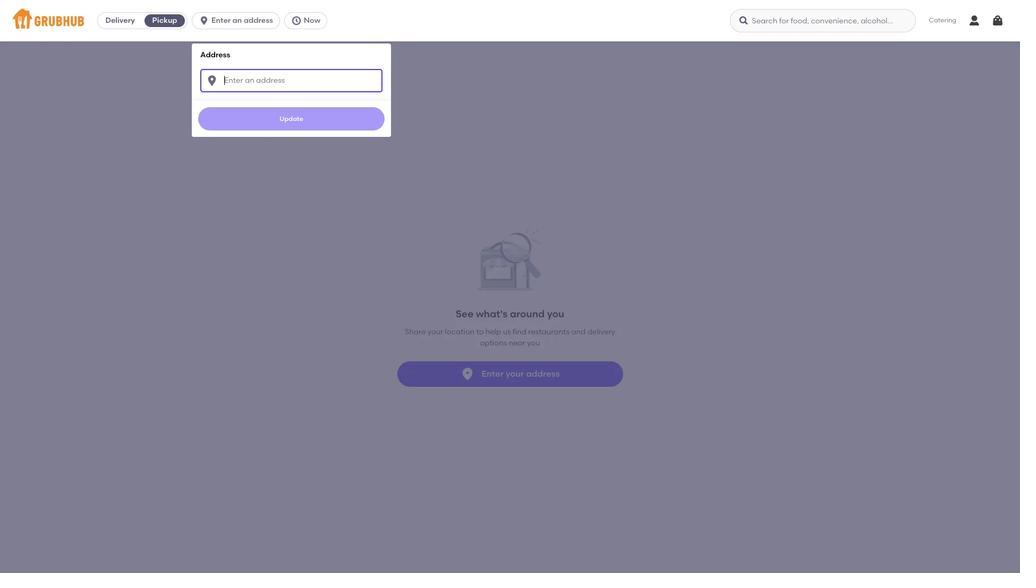 Task type: vqa. For each thing, say whether or not it's contained in the screenshot.
restaurants
yes



Task type: describe. For each thing, give the bounding box(es) containing it.
address for enter your address
[[526, 369, 560, 379]]

location
[[445, 328, 475, 337]]

see
[[456, 308, 474, 321]]

options
[[480, 339, 507, 348]]

an
[[233, 16, 242, 25]]

us
[[503, 328, 511, 337]]

address
[[200, 50, 230, 60]]

Enter an address search field
[[200, 69, 383, 92]]

and
[[571, 328, 586, 337]]

restaurants
[[528, 328, 570, 337]]

find
[[513, 328, 527, 337]]

now button
[[284, 12, 332, 29]]

around
[[510, 308, 545, 321]]

pickup button
[[142, 12, 187, 29]]

what's
[[476, 308, 508, 321]]

delivery
[[105, 16, 135, 25]]

update button
[[198, 107, 385, 131]]

catering
[[929, 17, 957, 24]]

help
[[486, 328, 501, 337]]

enter for enter an address
[[212, 16, 231, 25]]

position icon image
[[460, 367, 475, 382]]



Task type: locate. For each thing, give the bounding box(es) containing it.
address inside button
[[526, 369, 560, 379]]

pickup
[[152, 16, 177, 25]]

1 horizontal spatial you
[[547, 308, 564, 321]]

your
[[428, 328, 443, 337], [506, 369, 524, 379]]

your inside "share your location to help us find restaurants and delivery options near you"
[[428, 328, 443, 337]]

near
[[509, 339, 525, 348]]

enter an address
[[212, 16, 273, 25]]

enter left an
[[212, 16, 231, 25]]

1 horizontal spatial enter
[[482, 369, 504, 379]]

share your location to help us find restaurants and delivery options near you
[[405, 328, 616, 348]]

address for enter an address
[[244, 16, 273, 25]]

0 vertical spatial address
[[244, 16, 273, 25]]

see what's around you
[[456, 308, 564, 321]]

address down 'restaurants' on the right bottom of page
[[526, 369, 560, 379]]

your for share
[[428, 328, 443, 337]]

delivery button
[[98, 12, 142, 29]]

to
[[476, 328, 484, 337]]

delivery
[[588, 328, 616, 337]]

enter an address button
[[192, 12, 284, 29]]

1 vertical spatial you
[[527, 339, 540, 348]]

enter inside button
[[482, 369, 504, 379]]

share
[[405, 328, 426, 337]]

0 vertical spatial enter
[[212, 16, 231, 25]]

enter inside button
[[212, 16, 231, 25]]

catering button
[[922, 9, 964, 33]]

svg image
[[992, 14, 1004, 27], [199, 15, 209, 26], [739, 15, 750, 26], [206, 74, 218, 87]]

1 horizontal spatial your
[[506, 369, 524, 379]]

enter your address button
[[397, 362, 623, 387]]

you up 'restaurants' on the right bottom of page
[[547, 308, 564, 321]]

your inside button
[[506, 369, 524, 379]]

enter your address
[[482, 369, 560, 379]]

svg image inside enter an address button
[[199, 15, 209, 26]]

now
[[304, 16, 321, 25]]

you inside "share your location to help us find restaurants and delivery options near you"
[[527, 339, 540, 348]]

your for enter
[[506, 369, 524, 379]]

1 horizontal spatial address
[[526, 369, 560, 379]]

update
[[280, 115, 303, 123]]

address right an
[[244, 16, 273, 25]]

0 horizontal spatial your
[[428, 328, 443, 337]]

0 horizontal spatial you
[[527, 339, 540, 348]]

you
[[547, 308, 564, 321], [527, 339, 540, 348]]

1 vertical spatial enter
[[482, 369, 504, 379]]

address inside button
[[244, 16, 273, 25]]

main navigation navigation
[[0, 0, 1020, 574]]

enter for enter your address
[[482, 369, 504, 379]]

address
[[244, 16, 273, 25], [526, 369, 560, 379]]

your down near
[[506, 369, 524, 379]]

0 horizontal spatial enter
[[212, 16, 231, 25]]

svg image
[[291, 15, 302, 26]]

1 vertical spatial your
[[506, 369, 524, 379]]

1 vertical spatial address
[[526, 369, 560, 379]]

you right near
[[527, 339, 540, 348]]

your right share at the left bottom of page
[[428, 328, 443, 337]]

enter right position icon
[[482, 369, 504, 379]]

enter
[[212, 16, 231, 25], [482, 369, 504, 379]]

0 horizontal spatial address
[[244, 16, 273, 25]]

0 vertical spatial you
[[547, 308, 564, 321]]

0 vertical spatial your
[[428, 328, 443, 337]]



